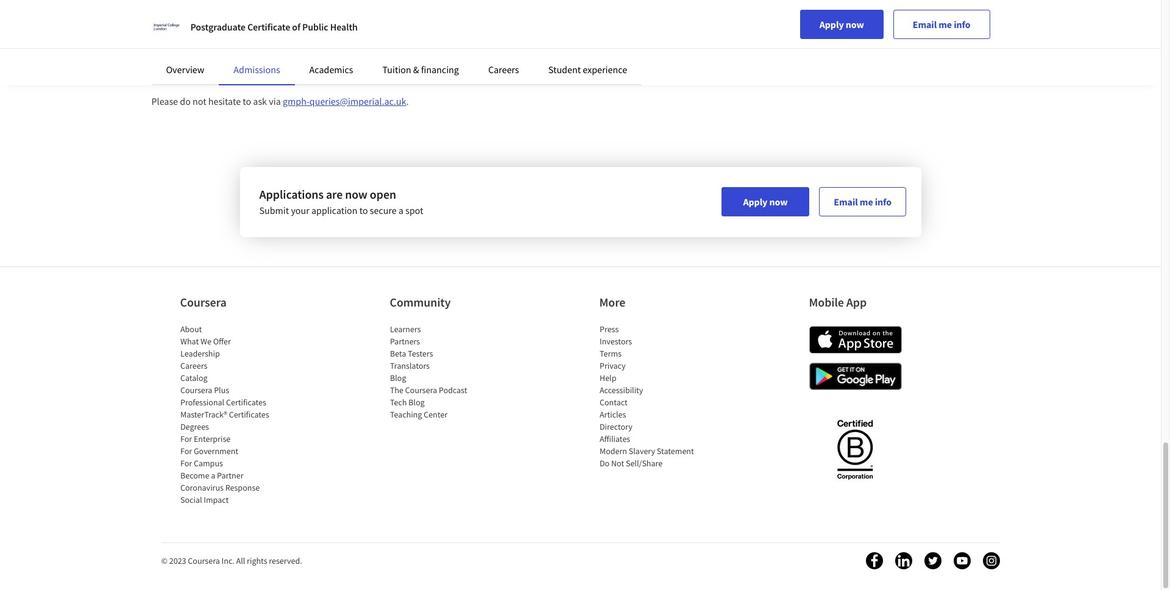 Task type: vqa. For each thing, say whether or not it's contained in the screenshot.
1 within The Principles of Real Estate Course 1 • 24 hours
no



Task type: locate. For each thing, give the bounding box(es) containing it.
1 horizontal spatial careers link
[[488, 63, 519, 76]]

weeks.
[[567, 34, 595, 46]]

0 vertical spatial to
[[183, 34, 192, 46]]

mastertrack®
[[180, 409, 227, 420]]

professional
[[180, 397, 224, 408]]

3 for from the top
[[180, 458, 192, 469]]

me for postgraduate certificate of public health
[[939, 18, 952, 30]]

1 horizontal spatial apply
[[820, 18, 844, 30]]

0 vertical spatial email me info button
[[894, 10, 990, 39]]

1 vertical spatial careers
[[180, 360, 207, 371]]

a down campus
[[211, 470, 215, 481]]

for
[[180, 433, 192, 444], [180, 446, 192, 457], [180, 458, 192, 469]]

email me info button
[[894, 10, 990, 39], [819, 187, 907, 216]]

me for submit your application to secure a spot
[[860, 196, 873, 208]]

0 horizontal spatial a
[[211, 470, 215, 481]]

the inside learners partners beta testers translators blog the coursera podcast tech blog teaching center
[[390, 385, 403, 396]]

list
[[180, 323, 284, 506], [390, 323, 494, 421], [600, 323, 703, 469]]

takes
[[529, 34, 550, 46]]

open
[[370, 187, 396, 202]]

1 horizontal spatial a
[[399, 204, 404, 216]]

certificates down professional certificates link
[[229, 409, 269, 420]]

0 vertical spatial apply
[[820, 18, 844, 30]]

gmph-
[[283, 95, 310, 107]]

apply now button for postgraduate certificate of public health
[[800, 10, 884, 39]]

1 for from the top
[[180, 433, 192, 444]]

0 horizontal spatial info
[[875, 196, 892, 208]]

to
[[183, 34, 192, 46], [243, 95, 251, 107], [360, 204, 368, 216]]

1 vertical spatial certificates
[[229, 409, 269, 420]]

0 horizontal spatial careers
[[180, 360, 207, 371]]

impact
[[204, 494, 228, 505]]

blog
[[390, 373, 406, 383], [408, 397, 425, 408]]

for up become
[[180, 458, 192, 469]]

the coursera podcast link
[[390, 385, 467, 396]]

1 horizontal spatial email me info
[[913, 18, 971, 30]]

mobile app
[[809, 294, 867, 310]]

testers
[[408, 348, 433, 359]]

0 vertical spatial email me info
[[913, 18, 971, 30]]

coursera plus link
[[180, 385, 229, 396]]

apply now
[[820, 18, 864, 30], [743, 196, 788, 208]]

queries@imperial.ac.uk
[[310, 95, 407, 107]]

careers link up the catalog link
[[180, 360, 207, 371]]

are
[[326, 187, 343, 202]]

student
[[549, 63, 581, 76]]

0 vertical spatial email
[[913, 18, 937, 30]]

coursera youtube image
[[954, 552, 971, 569]]

gmph-queries@imperial.ac.uk link
[[283, 95, 407, 107]]

mobile
[[809, 294, 844, 310]]

careers
[[488, 63, 519, 76], [180, 360, 207, 371]]

ask
[[253, 95, 267, 107]]

0 horizontal spatial apply now
[[743, 196, 788, 208]]

careers link down process
[[488, 63, 519, 76]]

0 vertical spatial blog
[[390, 373, 406, 383]]

beta
[[390, 348, 406, 359]]

careers up the catalog link
[[180, 360, 207, 371]]

3 list from the left
[[600, 323, 703, 469]]

information
[[343, 34, 391, 46]]

we aim to review applications in detail once all information has been submitted. the process takes 6-8 weeks.
[[152, 34, 595, 46]]

0 horizontal spatial now
[[345, 187, 368, 202]]

0 vertical spatial info
[[954, 18, 971, 30]]

1 horizontal spatial now
[[770, 196, 788, 208]]

tuition
[[383, 63, 411, 76]]

0 vertical spatial apply now
[[820, 18, 864, 30]]

list for more
[[600, 323, 703, 469]]

detail
[[284, 34, 308, 46]]

to left "ask"
[[243, 95, 251, 107]]

apply now for postgraduate certificate of public health
[[820, 18, 864, 30]]

a left spot
[[399, 204, 404, 216]]

info for submit your application to secure a spot
[[875, 196, 892, 208]]

1 horizontal spatial list
[[390, 323, 494, 421]]

questions?
[[170, 65, 216, 77]]

apply
[[820, 18, 844, 30], [743, 196, 768, 208]]

1 vertical spatial careers link
[[180, 360, 207, 371]]

2 horizontal spatial now
[[846, 18, 864, 30]]

1 horizontal spatial email
[[913, 18, 937, 30]]

for up the for campus link
[[180, 446, 192, 457]]

to right the aim on the top of the page
[[183, 34, 192, 46]]

applications are now open submit your application to secure a spot
[[259, 187, 423, 216]]

list containing press
[[600, 323, 703, 469]]

8
[[560, 34, 565, 46]]

press investors terms privacy help accessibility contact articles directory affiliates modern slavery statement do not sell/share
[[600, 324, 694, 469]]

1 vertical spatial email
[[834, 196, 858, 208]]

learners link
[[390, 324, 421, 335]]

community
[[390, 294, 451, 310]]

1 vertical spatial apply now button
[[722, 187, 810, 216]]

1 vertical spatial me
[[860, 196, 873, 208]]

secure
[[370, 204, 397, 216]]

translators link
[[390, 360, 430, 371]]

the down blog link at the bottom of the page
[[390, 385, 403, 396]]

center
[[424, 409, 447, 420]]

certificates
[[226, 397, 266, 408], [229, 409, 269, 420]]

2 vertical spatial to
[[360, 204, 368, 216]]

0 vertical spatial careers
[[488, 63, 519, 76]]

list containing about
[[180, 323, 284, 506]]

1 vertical spatial the
[[390, 385, 403, 396]]

2 horizontal spatial to
[[360, 204, 368, 216]]

1 horizontal spatial we
[[200, 336, 211, 347]]

list containing learners
[[390, 323, 494, 421]]

tech blog link
[[390, 397, 425, 408]]

0 horizontal spatial careers link
[[180, 360, 207, 371]]

certificates up mastertrack® certificates link
[[226, 397, 266, 408]]

to left secure
[[360, 204, 368, 216]]

0 horizontal spatial apply
[[743, 196, 768, 208]]

coursera up about link
[[180, 294, 227, 310]]

1 list from the left
[[180, 323, 284, 506]]

a
[[399, 204, 404, 216], [211, 470, 215, 481]]

1 vertical spatial for
[[180, 446, 192, 457]]

partners
[[390, 336, 420, 347]]

0 horizontal spatial me
[[860, 196, 873, 208]]

0 vertical spatial apply now button
[[800, 10, 884, 39]]

1 vertical spatial to
[[243, 95, 251, 107]]

2 horizontal spatial list
[[600, 323, 703, 469]]

careers link
[[488, 63, 519, 76], [180, 360, 207, 371]]

your
[[291, 204, 310, 216]]

1 horizontal spatial info
[[954, 18, 971, 30]]

email me info for postgraduate certificate of public health
[[913, 18, 971, 30]]

terms
[[600, 348, 621, 359]]

0 horizontal spatial email me info
[[834, 196, 892, 208]]

2 vertical spatial for
[[180, 458, 192, 469]]

rights
[[247, 555, 267, 566]]

for enterprise link
[[180, 433, 230, 444]]

accessibility link
[[600, 385, 643, 396]]

1 horizontal spatial blog
[[408, 397, 425, 408]]

for campus link
[[180, 458, 223, 469]]

blog down translators
[[390, 373, 406, 383]]

0 horizontal spatial email
[[834, 196, 858, 208]]

to inside "applications are now open submit your application to secure a spot"
[[360, 204, 368, 216]]

social
[[180, 494, 202, 505]]

we left the aim on the top of the page
[[152, 34, 164, 46]]

1 horizontal spatial me
[[939, 18, 952, 30]]

do not sell/share link
[[600, 458, 663, 469]]

email for submit your application to secure a spot
[[834, 196, 858, 208]]

0 horizontal spatial we
[[152, 34, 164, 46]]

coursera inside learners partners beta testers translators blog the coursera podcast tech blog teaching center
[[405, 385, 437, 396]]

now
[[846, 18, 864, 30], [345, 187, 368, 202], [770, 196, 788, 208]]

the left process
[[478, 34, 493, 46]]

email me info
[[913, 18, 971, 30], [834, 196, 892, 208]]

0 horizontal spatial list
[[180, 323, 284, 506]]

1 vertical spatial a
[[211, 470, 215, 481]]

experience
[[583, 63, 627, 76]]

1 vertical spatial we
[[200, 336, 211, 347]]

for down degrees
[[180, 433, 192, 444]]

1 vertical spatial apply now
[[743, 196, 788, 208]]

careers down process
[[488, 63, 519, 76]]

2 for from the top
[[180, 446, 192, 457]]

now inside "applications are now open submit your application to secure a spot"
[[345, 187, 368, 202]]

0 horizontal spatial the
[[390, 385, 403, 396]]

student experience link
[[549, 63, 627, 76]]

0 vertical spatial a
[[399, 204, 404, 216]]

coursera left inc.
[[188, 555, 220, 566]]

me
[[939, 18, 952, 30], [860, 196, 873, 208]]

1 vertical spatial email me info button
[[819, 187, 907, 216]]

directory link
[[600, 421, 632, 432]]

we
[[152, 34, 164, 46], [200, 336, 211, 347]]

1 vertical spatial email me info
[[834, 196, 892, 208]]

2 list from the left
[[390, 323, 494, 421]]

0 vertical spatial me
[[939, 18, 952, 30]]

6-
[[552, 34, 560, 46]]

offer
[[213, 336, 231, 347]]

coronavirus
[[180, 482, 223, 493]]

0 vertical spatial the
[[478, 34, 493, 46]]

reserved.
[[269, 555, 302, 566]]

apply now button for submit your application to secure a spot
[[722, 187, 810, 216]]

coursera up tech blog link
[[405, 385, 437, 396]]

social impact link
[[180, 494, 228, 505]]

blog up teaching center link
[[408, 397, 425, 408]]

been
[[410, 34, 430, 46]]

apply now button
[[800, 10, 884, 39], [722, 187, 810, 216]]

we up leadership link
[[200, 336, 211, 347]]

1 horizontal spatial apply now
[[820, 18, 864, 30]]

coursera down catalog at left bottom
[[180, 385, 212, 396]]

0 vertical spatial careers link
[[488, 63, 519, 76]]

list for community
[[390, 323, 494, 421]]

applications
[[259, 187, 324, 202]]

1 vertical spatial info
[[875, 196, 892, 208]]

0 vertical spatial certificates
[[226, 397, 266, 408]]

1 vertical spatial apply
[[743, 196, 768, 208]]

0 vertical spatial for
[[180, 433, 192, 444]]

coursera
[[180, 294, 227, 310], [180, 385, 212, 396], [405, 385, 437, 396], [188, 555, 220, 566]]



Task type: describe. For each thing, give the bounding box(es) containing it.
academics link
[[309, 63, 353, 76]]

submit
[[259, 204, 289, 216]]

1 horizontal spatial careers
[[488, 63, 519, 76]]

partners link
[[390, 336, 420, 347]]

apply for postgraduate certificate of public health
[[820, 18, 844, 30]]

apply for submit your application to secure a spot
[[743, 196, 768, 208]]

tech
[[390, 397, 407, 408]]

blog link
[[390, 373, 406, 383]]

health
[[330, 21, 358, 33]]

email me info button for submit your application to secure a spot
[[819, 187, 907, 216]]

financing
[[421, 63, 459, 76]]

now for postgraduate certificate of public health
[[846, 18, 864, 30]]

privacy
[[600, 360, 626, 371]]

academics
[[309, 63, 353, 76]]

apply now for submit your application to secure a spot
[[743, 196, 788, 208]]

about link
[[180, 324, 202, 335]]

admissions
[[234, 63, 280, 76]]

leadership
[[180, 348, 220, 359]]

inc.
[[222, 555, 235, 566]]

coursera linkedin image
[[895, 552, 912, 569]]

once
[[309, 34, 329, 46]]

articles
[[600, 409, 626, 420]]

email for postgraduate certificate of public health
[[913, 18, 937, 30]]

submitted.
[[432, 34, 476, 46]]

.
[[407, 95, 409, 107]]

in
[[275, 34, 283, 46]]

email me info button for postgraduate certificate of public health
[[894, 10, 990, 39]]

0 vertical spatial we
[[152, 34, 164, 46]]

review
[[194, 34, 221, 46]]

any
[[152, 65, 168, 77]]

press
[[600, 324, 619, 335]]

enterprise
[[194, 433, 230, 444]]

© 2023 coursera inc. all rights reserved.
[[161, 555, 302, 566]]

1 horizontal spatial to
[[243, 95, 251, 107]]

all
[[331, 34, 341, 46]]

&
[[413, 63, 419, 76]]

via
[[269, 95, 281, 107]]

2023
[[169, 555, 186, 566]]

terms link
[[600, 348, 621, 359]]

more
[[600, 294, 626, 310]]

info for postgraduate certificate of public health
[[954, 18, 971, 30]]

careers inside about what we offer leadership careers catalog coursera plus professional certificates mastertrack® certificates degrees for enterprise for government for campus become a partner coronavirus response social impact
[[180, 360, 207, 371]]

of
[[292, 21, 301, 33]]

affiliates
[[600, 433, 630, 444]]

investors
[[600, 336, 632, 347]]

degrees link
[[180, 421, 209, 432]]

translators
[[390, 360, 430, 371]]

now for submit your application to secure a spot
[[770, 196, 788, 208]]

modern slavery statement link
[[600, 446, 694, 457]]

a inside about what we offer leadership careers catalog coursera plus professional certificates mastertrack® certificates degrees for enterprise for government for campus become a partner coronavirus response social impact
[[211, 470, 215, 481]]

overview
[[166, 63, 204, 76]]

email me info for submit your application to secure a spot
[[834, 196, 892, 208]]

coursera inside about what we offer leadership careers catalog coursera plus professional certificates mastertrack® certificates degrees for enterprise for government for campus become a partner coronavirus response social impact
[[180, 385, 212, 396]]

do
[[180, 95, 191, 107]]

not
[[193, 95, 206, 107]]

teaching center link
[[390, 409, 447, 420]]

©
[[161, 555, 168, 566]]

beta testers link
[[390, 348, 433, 359]]

help
[[600, 373, 616, 383]]

partner
[[217, 470, 243, 481]]

we inside about what we offer leadership careers catalog coursera plus professional certificates mastertrack® certificates degrees for enterprise for government for campus become a partner coronavirus response social impact
[[200, 336, 211, 347]]

statement
[[657, 446, 694, 457]]

affiliates link
[[600, 433, 630, 444]]

application
[[312, 204, 358, 216]]

all
[[236, 555, 245, 566]]

logo of certified b corporation image
[[830, 413, 880, 486]]

response
[[225, 482, 260, 493]]

a inside "applications are now open submit your application to secure a spot"
[[399, 204, 404, 216]]

about
[[180, 324, 202, 335]]

degrees
[[180, 421, 209, 432]]

hesitate
[[208, 95, 241, 107]]

coronavirus response link
[[180, 482, 260, 493]]

become a partner link
[[180, 470, 243, 481]]

public
[[302, 21, 328, 33]]

coursera facebook image
[[866, 552, 883, 569]]

has
[[393, 34, 408, 46]]

0 horizontal spatial to
[[183, 34, 192, 46]]

please do not hesitate to ask via gmph-queries@imperial.ac.uk .
[[152, 95, 409, 107]]

government
[[194, 446, 238, 457]]

tuition & financing
[[383, 63, 459, 76]]

app
[[847, 294, 867, 310]]

what we offer link
[[180, 336, 231, 347]]

1 horizontal spatial the
[[478, 34, 493, 46]]

learners partners beta testers translators blog the coursera podcast tech blog teaching center
[[390, 324, 467, 420]]

leadership link
[[180, 348, 220, 359]]

do
[[600, 458, 610, 469]]

teaching
[[390, 409, 422, 420]]

directory
[[600, 421, 632, 432]]

get it on google play image
[[809, 363, 902, 390]]

about what we offer leadership careers catalog coursera plus professional certificates mastertrack® certificates degrees for enterprise for government for campus become a partner coronavirus response social impact
[[180, 324, 269, 505]]

spot
[[406, 204, 423, 216]]

press link
[[600, 324, 619, 335]]

please
[[152, 95, 178, 107]]

coursera instagram image
[[983, 552, 1000, 569]]

catalog
[[180, 373, 207, 383]]

any questions?
[[152, 65, 216, 77]]

mastertrack® certificates link
[[180, 409, 269, 420]]

learners
[[390, 324, 421, 335]]

applications
[[223, 34, 273, 46]]

process
[[495, 34, 527, 46]]

list for coursera
[[180, 323, 284, 506]]

imperial college london logo image
[[152, 12, 181, 41]]

0 horizontal spatial blog
[[390, 373, 406, 383]]

1 vertical spatial blog
[[408, 397, 425, 408]]

overview link
[[166, 63, 204, 76]]

coursera twitter image
[[925, 552, 942, 569]]

student experience
[[549, 63, 627, 76]]

slavery
[[629, 446, 655, 457]]

podcast
[[439, 385, 467, 396]]

download on the app store image
[[809, 326, 902, 354]]



